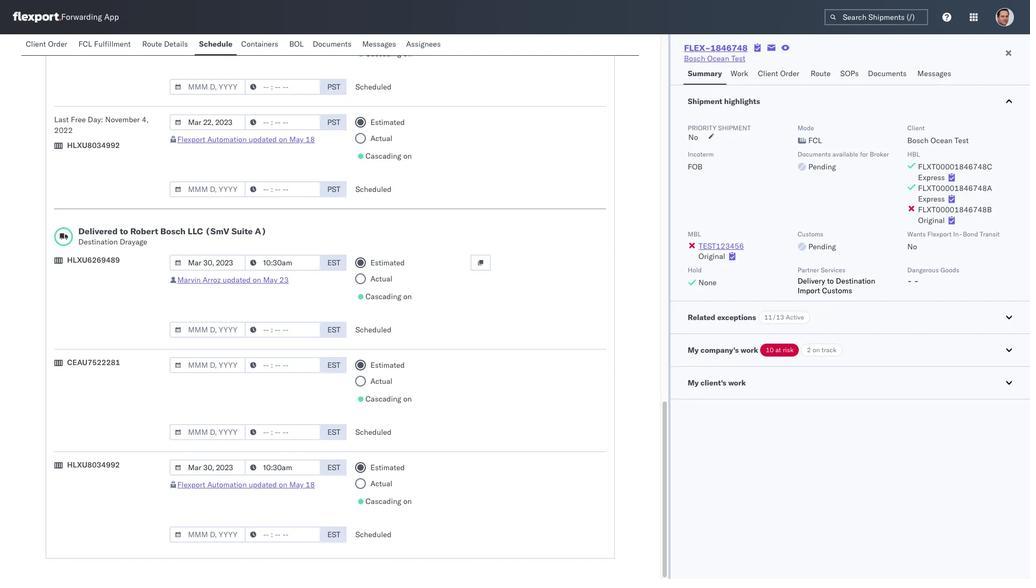 Task type: describe. For each thing, give the bounding box(es) containing it.
import
[[798, 286, 820, 296]]

destination inside delivered to robert bosch llc (smv suite a) destination drayage
[[78, 237, 118, 247]]

10 at risk
[[766, 346, 794, 354]]

flexport for pst
[[177, 135, 205, 144]]

mmm d, yyyy text field for est
[[170, 425, 246, 441]]

scheduled for ceau7522281
[[356, 428, 392, 437]]

marvin
[[177, 275, 201, 285]]

1 actual from the top
[[371, 31, 393, 41]]

november
[[105, 115, 140, 125]]

work for my company's work
[[741, 346, 759, 355]]

scheduled for hlxu8034992
[[356, 530, 392, 540]]

1 scheduled from the top
[[356, 82, 392, 92]]

flexport automation updated on may 18 button for pst
[[177, 135, 315, 144]]

shipment highlights
[[688, 97, 760, 106]]

route details
[[142, 39, 188, 49]]

ocean inside 'bosch ocean test' link
[[707, 54, 729, 63]]

shipment
[[688, 97, 723, 106]]

my client's work button
[[671, 367, 1030, 399]]

no inside wants flexport in-bond transit no
[[908, 242, 918, 252]]

exceptions
[[718, 313, 756, 323]]

at
[[776, 346, 781, 354]]

containers
[[241, 39, 278, 49]]

free
[[71, 115, 86, 125]]

highlights
[[724, 97, 760, 106]]

0 vertical spatial order
[[48, 39, 67, 49]]

shipment
[[718, 124, 751, 132]]

fcl for fcl
[[809, 136, 822, 145]]

estimated for hlxu8034992
[[371, 463, 405, 473]]

available
[[833, 150, 859, 158]]

2
[[807, 346, 811, 354]]

containers button
[[237, 34, 285, 55]]

robert
[[130, 226, 158, 237]]

schedule
[[199, 39, 233, 49]]

1 horizontal spatial client order button
[[754, 64, 807, 85]]

transit
[[980, 230, 1000, 238]]

pst for 2nd -- : -- -- text field from the top of the page
[[327, 118, 341, 127]]

test123456 button
[[699, 242, 744, 251]]

fcl fulfillment
[[79, 39, 131, 49]]

wants flexport in-bond transit no
[[908, 230, 1000, 252]]

for
[[860, 150, 868, 158]]

4,
[[142, 115, 149, 125]]

my company's work
[[688, 346, 759, 355]]

last
[[54, 115, 69, 125]]

priority shipment
[[688, 124, 751, 132]]

a)
[[255, 226, 267, 237]]

bol button
[[285, 34, 309, 55]]

goods
[[941, 266, 960, 274]]

schedule button
[[195, 34, 237, 55]]

priority
[[688, 124, 717, 132]]

flxt00001846748b
[[918, 205, 992, 215]]

route details button
[[138, 34, 195, 55]]

bosch inside delivered to robert bosch llc (smv suite a) destination drayage
[[160, 226, 186, 237]]

mode
[[798, 124, 814, 132]]

dangerous
[[908, 266, 939, 274]]

1 - from the left
[[908, 276, 912, 286]]

arroz
[[203, 275, 221, 285]]

day:
[[88, 115, 103, 125]]

estimated for ceau7522281
[[371, 361, 405, 370]]

to inside delivered to robert bosch llc (smv suite a) destination drayage
[[120, 226, 128, 237]]

assignees button
[[402, 34, 447, 55]]

actual for ceau7522281
[[371, 377, 393, 386]]

2 actual from the top
[[371, 134, 393, 143]]

1 horizontal spatial order
[[780, 69, 800, 78]]

-- : -- -- text field for hlxu6269489
[[245, 322, 321, 338]]

route for route
[[811, 69, 831, 78]]

3 -- : -- -- text field from the top
[[245, 357, 321, 374]]

0 vertical spatial bosch
[[684, 54, 706, 63]]

in-
[[954, 230, 963, 238]]

app
[[104, 12, 119, 22]]

1 vertical spatial messages button
[[914, 64, 957, 85]]

last free day: november 4, 2022
[[54, 115, 149, 135]]

active
[[786, 313, 804, 321]]

fcl fulfillment button
[[74, 34, 138, 55]]

delivery
[[798, 276, 825, 286]]

1 cascading from the top
[[366, 49, 401, 58]]

messages for the leftmost 'messages' button
[[362, 39, 396, 49]]

related exceptions
[[688, 313, 756, 323]]

2022
[[54, 126, 73, 135]]

0 horizontal spatial client order button
[[21, 34, 74, 55]]

flexport for est
[[177, 480, 205, 490]]

sops button
[[836, 64, 864, 85]]

ocean inside the client bosch ocean test incoterm fob
[[931, 136, 953, 145]]

express for flxt00001846748a
[[918, 194, 945, 204]]

flex-
[[684, 42, 711, 53]]

work button
[[727, 64, 754, 85]]

0 vertical spatial customs
[[798, 230, 824, 238]]

related
[[688, 313, 716, 323]]

destination inside partner services delivery to destination import customs
[[836, 276, 876, 286]]

(smv
[[205, 226, 229, 237]]

cascading on for hlxu8034992
[[366, 497, 412, 507]]

test inside the client bosch ocean test incoterm fob
[[955, 136, 969, 145]]

services
[[821, 266, 846, 274]]

scheduled for hlxu6269489
[[356, 325, 392, 335]]

forwarding app link
[[13, 12, 119, 23]]

4 -- : -- -- text field from the top
[[245, 460, 321, 476]]

client for leftmost client order button
[[26, 39, 46, 49]]

forwarding app
[[61, 12, 119, 22]]

documents for documents available for broker
[[798, 150, 831, 158]]

marvin arroz updated on may 23
[[177, 275, 289, 285]]

forwarding
[[61, 12, 102, 22]]

may for hlxu6269489
[[263, 275, 278, 285]]

23
[[280, 275, 289, 285]]

test123456
[[699, 242, 744, 251]]

18 for pst
[[306, 135, 315, 144]]

1846748
[[711, 42, 748, 53]]

dangerous goods - -
[[908, 266, 960, 286]]

route button
[[807, 64, 836, 85]]

none
[[699, 278, 717, 288]]

automation for est
[[207, 480, 247, 490]]

llc
[[188, 226, 203, 237]]

to inside partner services delivery to destination import customs
[[827, 276, 834, 286]]

estimated for hlxu6269489
[[371, 258, 405, 268]]

work
[[731, 69, 749, 78]]

delivered
[[78, 226, 118, 237]]

delivered to robert bosch llc (smv suite a) destination drayage
[[78, 226, 267, 247]]

mmm d, yyyy text field for 2nd -- : -- -- text field from the top of the page
[[170, 114, 246, 130]]

bosch ocean test
[[684, 54, 746, 63]]

wants
[[908, 230, 926, 238]]



Task type: locate. For each thing, give the bounding box(es) containing it.
to
[[120, 226, 128, 237], [827, 276, 834, 286]]

5 cascading from the top
[[366, 497, 401, 507]]

documents for left documents button
[[313, 39, 352, 49]]

fulfillment
[[94, 39, 131, 49]]

1 vertical spatial ocean
[[931, 136, 953, 145]]

pending
[[809, 162, 836, 172], [809, 242, 836, 252]]

documents
[[313, 39, 352, 49], [868, 69, 907, 78], [798, 150, 831, 158]]

0 vertical spatial updated
[[249, 135, 277, 144]]

estimated
[[371, 118, 405, 127], [371, 258, 405, 268], [371, 361, 405, 370], [371, 463, 405, 473]]

client order down flexport. image
[[26, 39, 67, 49]]

automation for pst
[[207, 135, 247, 144]]

5 est from the top
[[327, 463, 341, 473]]

1 vertical spatial flexport
[[928, 230, 952, 238]]

2 cascading from the top
[[366, 151, 401, 161]]

fcl inside button
[[79, 39, 92, 49]]

test up flxt00001846748c
[[955, 136, 969, 145]]

destination
[[78, 237, 118, 247], [836, 276, 876, 286]]

details
[[164, 39, 188, 49]]

bosch up the hbl
[[908, 136, 929, 145]]

pending for documents available for broker
[[809, 162, 836, 172]]

1 vertical spatial 18
[[306, 480, 315, 490]]

3 mmm d, yyyy text field from the top
[[170, 322, 246, 338]]

1 hlxu8034992 from the top
[[67, 141, 120, 150]]

5 actual from the top
[[371, 479, 393, 489]]

2 - from the left
[[914, 276, 919, 286]]

1 vertical spatial documents button
[[864, 64, 914, 85]]

route for route details
[[142, 39, 162, 49]]

work inside button
[[729, 378, 746, 388]]

client for the right client order button
[[758, 69, 778, 78]]

customs inside partner services delivery to destination import customs
[[822, 286, 853, 296]]

bosch down flex-
[[684, 54, 706, 63]]

no down wants
[[908, 242, 918, 252]]

-- : -- -- text field
[[245, 181, 321, 198], [245, 255, 321, 271], [245, 357, 321, 374], [245, 460, 321, 476]]

test down 1846748
[[731, 54, 746, 63]]

1 vertical spatial may
[[263, 275, 278, 285]]

2 flexport automation updated on may 18 from the top
[[177, 480, 315, 490]]

cascading on for hlxu6269489
[[366, 292, 412, 302]]

my for my client's work
[[688, 378, 699, 388]]

1 vertical spatial messages
[[918, 69, 952, 78]]

no down priority
[[689, 133, 698, 142]]

company's
[[701, 346, 739, 355]]

1 vertical spatial automation
[[207, 480, 247, 490]]

11/13 active
[[765, 313, 804, 321]]

5 cascading on from the top
[[366, 497, 412, 507]]

flxt00001846748c
[[918, 162, 993, 172]]

1 horizontal spatial route
[[811, 69, 831, 78]]

1 express from the top
[[918, 173, 945, 182]]

messages for the bottom 'messages' button
[[918, 69, 952, 78]]

my client's work
[[688, 378, 746, 388]]

1 vertical spatial customs
[[822, 286, 853, 296]]

18
[[306, 135, 315, 144], [306, 480, 315, 490]]

0 vertical spatial fcl
[[79, 39, 92, 49]]

2 pending from the top
[[809, 242, 836, 252]]

4 actual from the top
[[371, 377, 393, 386]]

0 vertical spatial no
[[689, 133, 698, 142]]

2 vertical spatial documents
[[798, 150, 831, 158]]

my
[[688, 346, 699, 355], [688, 378, 699, 388]]

client
[[26, 39, 46, 49], [758, 69, 778, 78], [908, 124, 925, 132]]

0 vertical spatial client
[[26, 39, 46, 49]]

1 flexport automation updated on may 18 from the top
[[177, 135, 315, 144]]

0 horizontal spatial bosch
[[160, 226, 186, 237]]

2 estimated from the top
[[371, 258, 405, 268]]

1 vertical spatial original
[[699, 252, 726, 261]]

broker
[[870, 150, 889, 158]]

1 horizontal spatial -
[[914, 276, 919, 286]]

summary
[[688, 69, 722, 78]]

incoterm
[[688, 150, 714, 158]]

1 vertical spatial bosch
[[908, 136, 929, 145]]

0 horizontal spatial client order
[[26, 39, 67, 49]]

flexport automation updated on may 18
[[177, 135, 315, 144], [177, 480, 315, 490]]

client right "work" "button"
[[758, 69, 778, 78]]

documents button right sops
[[864, 64, 914, 85]]

no
[[689, 133, 698, 142], [908, 242, 918, 252]]

1 horizontal spatial test
[[955, 136, 969, 145]]

documents down mode
[[798, 150, 831, 158]]

4 mmm d, yyyy text field from the top
[[170, 357, 246, 374]]

4 est from the top
[[327, 428, 341, 437]]

2 vertical spatial bosch
[[160, 226, 186, 237]]

1 horizontal spatial bosch
[[684, 54, 706, 63]]

1 -- : -- -- text field from the top
[[245, 181, 321, 198]]

1 pending from the top
[[809, 162, 836, 172]]

2 cascading on from the top
[[366, 151, 412, 161]]

client order button right work
[[754, 64, 807, 85]]

2 mmm d, yyyy text field from the top
[[170, 255, 246, 271]]

2 scheduled from the top
[[356, 185, 392, 194]]

client inside the client bosch ocean test incoterm fob
[[908, 124, 925, 132]]

work left 10
[[741, 346, 759, 355]]

1 flexport automation updated on may 18 button from the top
[[177, 135, 315, 144]]

documents right sops button
[[868, 69, 907, 78]]

pst for 1st -- : -- -- text field from the top of the page
[[327, 82, 341, 92]]

route
[[142, 39, 162, 49], [811, 69, 831, 78]]

est for 2nd -- : -- -- text box from the bottom of the page
[[327, 361, 341, 370]]

customs
[[798, 230, 824, 238], [822, 286, 853, 296]]

3 scheduled from the top
[[356, 325, 392, 335]]

1 vertical spatial route
[[811, 69, 831, 78]]

4 scheduled from the top
[[356, 428, 392, 437]]

hbl
[[908, 150, 920, 158]]

4 cascading from the top
[[366, 394, 401, 404]]

assignees
[[406, 39, 441, 49]]

client up the hbl
[[908, 124, 925, 132]]

0 horizontal spatial client
[[26, 39, 46, 49]]

0 vertical spatial pending
[[809, 162, 836, 172]]

actual for hlxu8034992
[[371, 479, 393, 489]]

est for second -- : -- -- text box from the top of the page
[[327, 258, 341, 268]]

1 vertical spatial destination
[[836, 276, 876, 286]]

bol
[[289, 39, 304, 49]]

client bosch ocean test incoterm fob
[[688, 124, 969, 172]]

original
[[918, 216, 945, 225], [699, 252, 726, 261]]

0 horizontal spatial no
[[689, 133, 698, 142]]

0 vertical spatial test
[[731, 54, 746, 63]]

1 estimated from the top
[[371, 118, 405, 127]]

cascading
[[366, 49, 401, 58], [366, 151, 401, 161], [366, 292, 401, 302], [366, 394, 401, 404], [366, 497, 401, 507]]

MMM D, YYYY text field
[[170, 181, 246, 198], [170, 255, 246, 271], [170, 425, 246, 441]]

0 horizontal spatial documents
[[313, 39, 352, 49]]

2 horizontal spatial client
[[908, 124, 925, 132]]

sops
[[841, 69, 859, 78]]

MMM D, YYYY text field
[[170, 79, 246, 95], [170, 114, 246, 130], [170, 322, 246, 338], [170, 357, 246, 374], [170, 460, 246, 476], [170, 527, 246, 543]]

1 horizontal spatial client
[[758, 69, 778, 78]]

order down forwarding app link at the top
[[48, 39, 67, 49]]

work
[[741, 346, 759, 355], [729, 378, 746, 388]]

fcl left fulfillment
[[79, 39, 92, 49]]

2 horizontal spatial bosch
[[908, 136, 929, 145]]

0 vertical spatial documents
[[313, 39, 352, 49]]

pending up services
[[809, 242, 836, 252]]

2 vertical spatial client
[[908, 124, 925, 132]]

my left client's
[[688, 378, 699, 388]]

ocean up flxt00001846748c
[[931, 136, 953, 145]]

est for ceau7522281 -- : -- -- text field
[[327, 428, 341, 437]]

2 vertical spatial updated
[[249, 480, 277, 490]]

flexport automation updated on may 18 button for est
[[177, 480, 315, 490]]

mmm d, yyyy text field for 1st -- : -- -- text field from the top of the page
[[170, 79, 246, 95]]

1 mmm d, yyyy text field from the top
[[170, 79, 246, 95]]

0 vertical spatial messages button
[[358, 34, 402, 55]]

my inside "my client's work" button
[[688, 378, 699, 388]]

1 vertical spatial pending
[[809, 242, 836, 252]]

3 cascading on from the top
[[366, 292, 412, 302]]

18 for est
[[306, 480, 315, 490]]

Search Shipments (/) text field
[[825, 9, 928, 25]]

order
[[48, 39, 67, 49], [780, 69, 800, 78]]

mmm d, yyyy text field for -- : -- -- text field for hlxu8034992
[[170, 527, 246, 543]]

flexport automation updated on may 18 button
[[177, 135, 315, 144], [177, 480, 315, 490]]

mmm d, yyyy text field for 2nd -- : -- -- text box from the bottom of the page
[[170, 357, 246, 374]]

1 horizontal spatial documents
[[798, 150, 831, 158]]

1 vertical spatial hlxu8034992
[[67, 460, 120, 470]]

updated for hlxu6269489
[[223, 275, 251, 285]]

marvin arroz updated on may 23 button
[[177, 275, 289, 285]]

work right client's
[[729, 378, 746, 388]]

may for hlxu8034992
[[289, 480, 304, 490]]

documents button right the "bol"
[[309, 34, 358, 55]]

3 pst from the top
[[327, 185, 341, 194]]

2 vertical spatial flexport
[[177, 480, 205, 490]]

5 scheduled from the top
[[356, 530, 392, 540]]

hlxu8034992
[[67, 141, 120, 150], [67, 460, 120, 470]]

0 horizontal spatial -
[[908, 276, 912, 286]]

0 horizontal spatial route
[[142, 39, 162, 49]]

to down services
[[827, 276, 834, 286]]

est for -- : -- -- text field for hlxu8034992
[[327, 530, 341, 540]]

fob
[[688, 162, 703, 172]]

pending down documents available for broker
[[809, 162, 836, 172]]

3 estimated from the top
[[371, 361, 405, 370]]

drayage
[[120, 237, 147, 247]]

client's
[[701, 378, 727, 388]]

fcl for fcl fulfillment
[[79, 39, 92, 49]]

mmm d, yyyy text field for hlxu6269489's -- : -- -- text field
[[170, 322, 246, 338]]

1 cascading on from the top
[[366, 49, 412, 58]]

documents available for broker
[[798, 150, 889, 158]]

2 -- : -- -- text field from the top
[[245, 255, 321, 271]]

6 mmm d, yyyy text field from the top
[[170, 527, 246, 543]]

1 vertical spatial express
[[918, 194, 945, 204]]

2 vertical spatial mmm d, yyyy text field
[[170, 425, 246, 441]]

0 vertical spatial flexport automation updated on may 18 button
[[177, 135, 315, 144]]

3 cascading from the top
[[366, 292, 401, 302]]

3 actual from the top
[[371, 274, 393, 284]]

0 vertical spatial pst
[[327, 82, 341, 92]]

4 estimated from the top
[[371, 463, 405, 473]]

flexport automation updated on may 18 for est
[[177, 480, 315, 490]]

bosch ocean test link
[[684, 53, 746, 64]]

bosch left llc
[[160, 226, 186, 237]]

0 horizontal spatial to
[[120, 226, 128, 237]]

flxt00001846748a
[[918, 184, 992, 193]]

client order right "work" "button"
[[758, 69, 800, 78]]

summary button
[[684, 64, 727, 85]]

0 vertical spatial may
[[289, 135, 304, 144]]

partner
[[798, 266, 819, 274]]

messages
[[362, 39, 396, 49], [918, 69, 952, 78]]

1 vertical spatial client order button
[[754, 64, 807, 85]]

1 mmm d, yyyy text field from the top
[[170, 181, 246, 198]]

suite
[[232, 226, 253, 237]]

hlxu6269489
[[67, 255, 120, 265]]

0 vertical spatial automation
[[207, 135, 247, 144]]

flexport inside wants flexport in-bond transit no
[[928, 230, 952, 238]]

4 -- : -- -- text field from the top
[[245, 425, 321, 441]]

pst
[[327, 82, 341, 92], [327, 118, 341, 127], [327, 185, 341, 194]]

ceau7522281
[[67, 358, 120, 368]]

1 vertical spatial test
[[955, 136, 969, 145]]

3 est from the top
[[327, 361, 341, 370]]

cascading on
[[366, 49, 412, 58], [366, 151, 412, 161], [366, 292, 412, 302], [366, 394, 412, 404], [366, 497, 412, 507]]

route left sops
[[811, 69, 831, 78]]

flex-1846748 link
[[684, 42, 748, 53]]

express up "flxt00001846748a"
[[918, 173, 945, 182]]

2 on track
[[807, 346, 837, 354]]

mmm d, yyyy text field for fourth -- : -- -- text box
[[170, 460, 246, 476]]

flex-1846748
[[684, 42, 748, 53]]

0 vertical spatial express
[[918, 173, 945, 182]]

4 cascading on from the top
[[366, 394, 412, 404]]

destination down "delivered"
[[78, 237, 118, 247]]

1 vertical spatial order
[[780, 69, 800, 78]]

5 -- : -- -- text field from the top
[[245, 527, 321, 543]]

0 horizontal spatial messages
[[362, 39, 396, 49]]

0 vertical spatial client order button
[[21, 34, 74, 55]]

documents for right documents button
[[868, 69, 907, 78]]

1 horizontal spatial fcl
[[809, 136, 822, 145]]

0 horizontal spatial fcl
[[79, 39, 92, 49]]

2 flexport automation updated on may 18 button from the top
[[177, 480, 315, 490]]

est for fourth -- : -- -- text box
[[327, 463, 341, 473]]

actual for hlxu6269489
[[371, 274, 393, 284]]

0 vertical spatial route
[[142, 39, 162, 49]]

cascading on for ceau7522281
[[366, 394, 412, 404]]

ocean down flex-1846748 'link'
[[707, 54, 729, 63]]

documents right bol button at the top left
[[313, 39, 352, 49]]

1 vertical spatial pst
[[327, 118, 341, 127]]

1 horizontal spatial destination
[[836, 276, 876, 286]]

0 horizontal spatial order
[[48, 39, 67, 49]]

-- : -- -- text field for hlxu8034992
[[245, 527, 321, 543]]

-- : -- -- text field
[[245, 79, 321, 95], [245, 114, 321, 130], [245, 322, 321, 338], [245, 425, 321, 441], [245, 527, 321, 543]]

1 vertical spatial client order
[[758, 69, 800, 78]]

client order button
[[21, 34, 74, 55], [754, 64, 807, 85]]

flexport. image
[[13, 12, 61, 23]]

original down test123456 button at top right
[[699, 252, 726, 261]]

express up flxt00001846748b
[[918, 194, 945, 204]]

1 vertical spatial no
[[908, 242, 918, 252]]

to up the drayage
[[120, 226, 128, 237]]

1 my from the top
[[688, 346, 699, 355]]

1 horizontal spatial original
[[918, 216, 945, 225]]

1 vertical spatial my
[[688, 378, 699, 388]]

2 vertical spatial may
[[289, 480, 304, 490]]

2 est from the top
[[327, 325, 341, 335]]

cascading for hlxu6269489
[[366, 292, 401, 302]]

1 vertical spatial fcl
[[809, 136, 822, 145]]

documents button
[[309, 34, 358, 55], [864, 64, 914, 85]]

1 automation from the top
[[207, 135, 247, 144]]

express for flxt00001846748c
[[918, 173, 945, 182]]

route left details
[[142, 39, 162, 49]]

flexport automation updated on may 18 for pst
[[177, 135, 315, 144]]

1 18 from the top
[[306, 135, 315, 144]]

pst for first -- : -- -- text box
[[327, 185, 341, 194]]

partner services delivery to destination import customs
[[798, 266, 876, 296]]

2 pst from the top
[[327, 118, 341, 127]]

mmm d, yyyy text field for pst
[[170, 181, 246, 198]]

client down flexport. image
[[26, 39, 46, 49]]

0 vertical spatial my
[[688, 346, 699, 355]]

shipment highlights button
[[671, 85, 1030, 118]]

2 vertical spatial pst
[[327, 185, 341, 194]]

-- : -- -- text field for ceau7522281
[[245, 425, 321, 441]]

risk
[[783, 346, 794, 354]]

customs down services
[[822, 286, 853, 296]]

0 vertical spatial client order
[[26, 39, 67, 49]]

2 my from the top
[[688, 378, 699, 388]]

3 -- : -- -- text field from the top
[[245, 322, 321, 338]]

updated for hlxu8034992
[[249, 480, 277, 490]]

client order button down flexport. image
[[21, 34, 74, 55]]

destination down services
[[836, 276, 876, 286]]

pending for customs
[[809, 242, 836, 252]]

1 vertical spatial flexport automation updated on may 18
[[177, 480, 315, 490]]

updated
[[249, 135, 277, 144], [223, 275, 251, 285], [249, 480, 277, 490]]

1 est from the top
[[327, 258, 341, 268]]

0 vertical spatial 18
[[306, 135, 315, 144]]

messages button
[[358, 34, 402, 55], [914, 64, 957, 85]]

track
[[822, 346, 837, 354]]

1 horizontal spatial to
[[827, 276, 834, 286]]

0 horizontal spatial messages button
[[358, 34, 402, 55]]

0 vertical spatial destination
[[78, 237, 118, 247]]

original up wants
[[918, 216, 945, 225]]

1 horizontal spatial ocean
[[931, 136, 953, 145]]

0 vertical spatial mmm d, yyyy text field
[[170, 181, 246, 198]]

0 vertical spatial ocean
[[707, 54, 729, 63]]

1 horizontal spatial no
[[908, 242, 918, 252]]

bond
[[963, 230, 979, 238]]

0 horizontal spatial test
[[731, 54, 746, 63]]

1 vertical spatial documents
[[868, 69, 907, 78]]

0 horizontal spatial documents button
[[309, 34, 358, 55]]

2 -- : -- -- text field from the top
[[245, 114, 321, 130]]

1 horizontal spatial client order
[[758, 69, 800, 78]]

10
[[766, 346, 774, 354]]

my left company's
[[688, 346, 699, 355]]

bosch inside the client bosch ocean test incoterm fob
[[908, 136, 929, 145]]

2 hlxu8034992 from the top
[[67, 460, 120, 470]]

0 vertical spatial messages
[[362, 39, 396, 49]]

1 pst from the top
[[327, 82, 341, 92]]

order left the route button in the right of the page
[[780, 69, 800, 78]]

express
[[918, 173, 945, 182], [918, 194, 945, 204]]

est
[[327, 258, 341, 268], [327, 325, 341, 335], [327, 361, 341, 370], [327, 428, 341, 437], [327, 463, 341, 473], [327, 530, 341, 540]]

6 est from the top
[[327, 530, 341, 540]]

work for my client's work
[[729, 378, 746, 388]]

fcl
[[79, 39, 92, 49], [809, 136, 822, 145]]

0 vertical spatial documents button
[[309, 34, 358, 55]]

fcl down mode
[[809, 136, 822, 145]]

2 horizontal spatial documents
[[868, 69, 907, 78]]

0 vertical spatial hlxu8034992
[[67, 141, 120, 150]]

customs up partner
[[798, 230, 824, 238]]

2 18 from the top
[[306, 480, 315, 490]]

1 vertical spatial mmm d, yyyy text field
[[170, 255, 246, 271]]

11/13
[[765, 313, 784, 321]]

mbl
[[688, 230, 701, 238]]

1 -- : -- -- text field from the top
[[245, 79, 321, 95]]

0 horizontal spatial ocean
[[707, 54, 729, 63]]

2 mmm d, yyyy text field from the top
[[170, 114, 246, 130]]

0 vertical spatial work
[[741, 346, 759, 355]]

1 horizontal spatial documents button
[[864, 64, 914, 85]]

cascading for ceau7522281
[[366, 394, 401, 404]]

est for hlxu6269489's -- : -- -- text field
[[327, 325, 341, 335]]

cascading for hlxu8034992
[[366, 497, 401, 507]]

3 mmm d, yyyy text field from the top
[[170, 425, 246, 441]]

1 vertical spatial to
[[827, 276, 834, 286]]

0 vertical spatial to
[[120, 226, 128, 237]]

1 horizontal spatial messages
[[918, 69, 952, 78]]

2 automation from the top
[[207, 480, 247, 490]]

5 mmm d, yyyy text field from the top
[[170, 460, 246, 476]]

1 vertical spatial updated
[[223, 275, 251, 285]]

hold
[[688, 266, 702, 274]]

my for my company's work
[[688, 346, 699, 355]]

2 express from the top
[[918, 194, 945, 204]]



Task type: vqa. For each thing, say whether or not it's contained in the screenshot.
-- : -- -- text box for 1st MMM D, YYYY text field
yes



